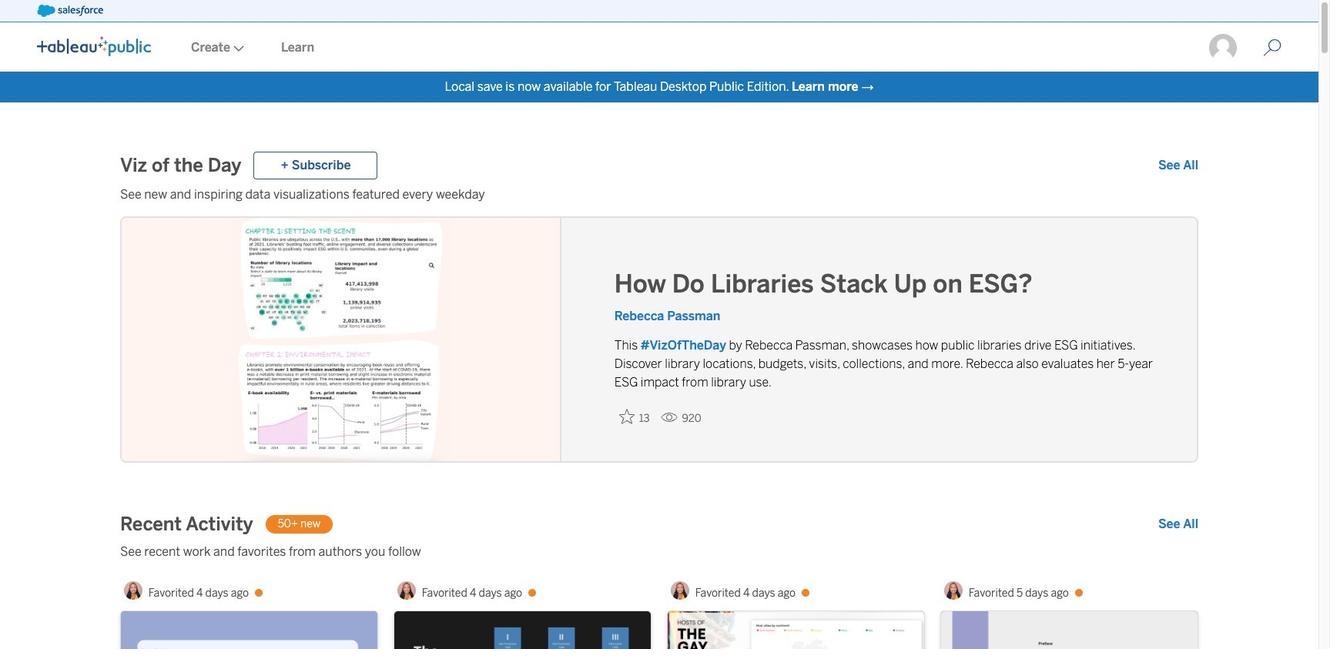 Task type: describe. For each thing, give the bounding box(es) containing it.
2 maureen okonkwo image from the left
[[944, 582, 963, 600]]

Add Favorite button
[[615, 404, 655, 430]]

go to search image
[[1245, 39, 1301, 57]]

tableau public viz of the day image
[[122, 217, 562, 463]]

see recent work and favorites from authors you follow element
[[120, 543, 1199, 562]]

see new and inspiring data visualizations featured every weekday element
[[120, 186, 1199, 204]]



Task type: locate. For each thing, give the bounding box(es) containing it.
logo image
[[37, 36, 151, 56]]

recent activity heading
[[120, 512, 253, 537]]

viz of the day heading
[[120, 153, 241, 178]]

maureen okonkwo image
[[124, 582, 142, 600], [944, 582, 963, 600]]

1 horizontal spatial maureen okonkwo image
[[671, 582, 689, 600]]

salesforce logo image
[[37, 5, 103, 17]]

see all viz of the day element
[[1159, 156, 1199, 175]]

add favorite image
[[619, 409, 635, 424]]

see all recent activity element
[[1159, 515, 1199, 534]]

1 maureen okonkwo image from the left
[[397, 582, 416, 600]]

create image
[[230, 45, 244, 52]]

t.turtle image
[[1208, 32, 1239, 63]]

maureen okonkwo image
[[397, 582, 416, 600], [671, 582, 689, 600]]

0 horizontal spatial maureen okonkwo image
[[124, 582, 142, 600]]

0 horizontal spatial maureen okonkwo image
[[397, 582, 416, 600]]

1 maureen okonkwo image from the left
[[124, 582, 142, 600]]

1 horizontal spatial maureen okonkwo image
[[944, 582, 963, 600]]

2 maureen okonkwo image from the left
[[671, 582, 689, 600]]



